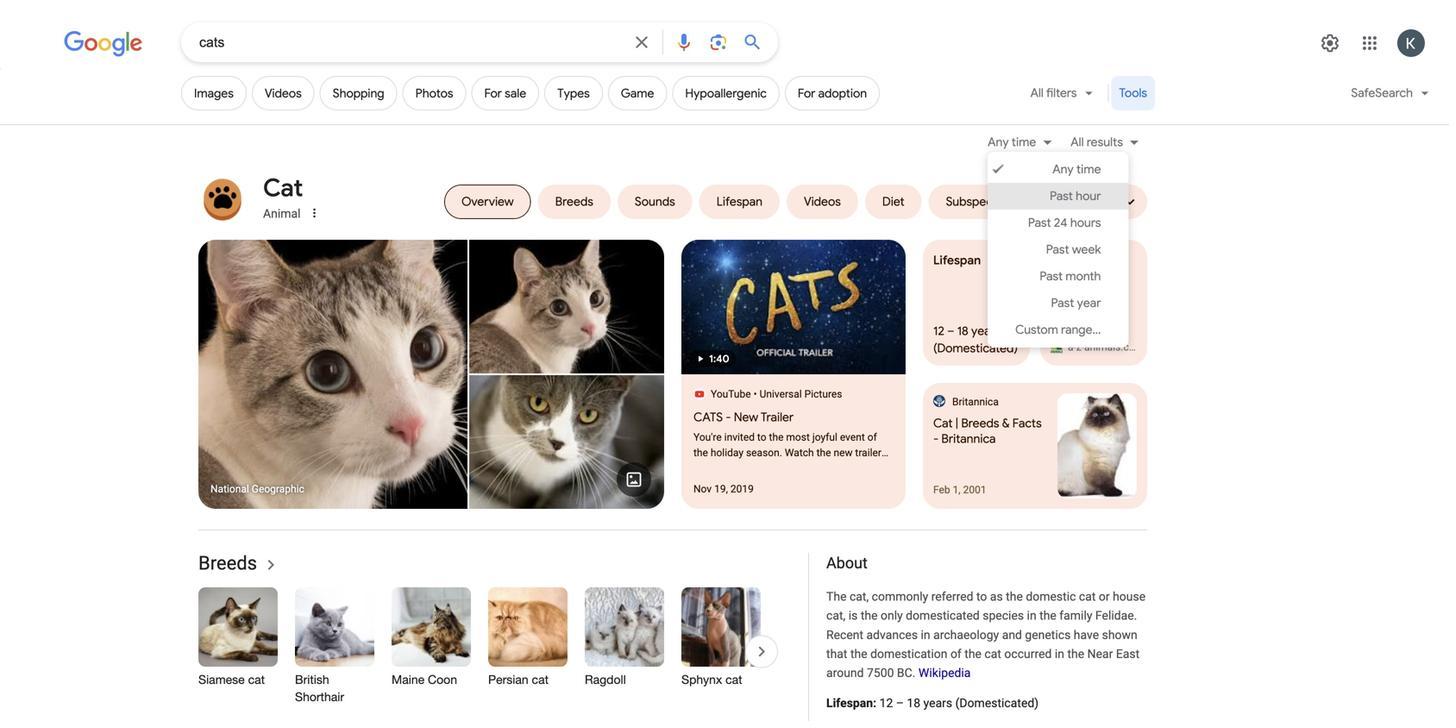 Task type: locate. For each thing, give the bounding box(es) containing it.
18 years
[[957, 324, 1001, 339], [907, 696, 953, 711]]

0 vertical spatial -
[[726, 410, 731, 425]]

is
[[849, 609, 858, 623]]

0 horizontal spatial –
[[896, 696, 904, 711]]

- up feb
[[934, 431, 939, 446]]

add for adoption element
[[798, 86, 867, 101]]

any up past hour link
[[1053, 162, 1074, 177]]

0 horizontal spatial of
[[868, 431, 877, 443]]

•
[[754, 388, 757, 400]]

east
[[1116, 647, 1140, 661]]

all left results
[[1071, 135, 1084, 150]]

british shorthair
[[295, 673, 344, 704]]

past for past month
[[1040, 269, 1063, 284]]

hypoallergenic link
[[672, 76, 780, 110]]

0 vertical spatial –
[[947, 324, 955, 339]]

1 vertical spatial any
[[1053, 162, 1074, 177]]

genetics
[[1025, 628, 1071, 642]]

1 horizontal spatial cat,
[[850, 590, 869, 604]]

cat down archaeology
[[985, 647, 1002, 661]]

0 horizontal spatial any time
[[988, 135, 1036, 150]]

1 horizontal spatial domestic cat image
[[469, 240, 664, 374]]

1 horizontal spatial maine
[[1051, 284, 1098, 306]]

cat inside persian cat heading
[[532, 673, 549, 687]]

None search field
[[0, 22, 778, 62]]

0 horizontal spatial to
[[757, 431, 767, 443]]

cat inside sphynx cat heading
[[726, 673, 742, 687]]

to inside "the cat, commonly referred to as the domestic cat or house cat, is the only domesticated species in the family felidae. recent advances in archaeology and genetics have shown that the domestication of the cat occurred in the near east around 7500 bc."
[[977, 590, 987, 604]]

feb
[[934, 484, 950, 496]]

in down 'genetics'
[[1055, 647, 1065, 661]]

1 vertical spatial cat,
[[827, 609, 846, 623]]

about heading
[[827, 553, 1147, 574]]

sphynx cat heading
[[682, 671, 761, 689]]

0 horizontal spatial 12
[[880, 696, 893, 711]]

nov
[[694, 483, 712, 495]]

past for past year
[[1051, 295, 1074, 311]]

a-
[[1068, 341, 1077, 353]]

domestic
[[1026, 590, 1076, 604]]

to left as
[[977, 590, 987, 604]]

1 vertical spatial 18 years
[[907, 696, 953, 711]]

past year
[[1051, 295, 1101, 311]]

1 vertical spatial cats
[[709, 462, 734, 475]]

sale
[[505, 86, 526, 101]]

cat up animal
[[263, 173, 303, 203]]

cat left or
[[1079, 590, 1096, 604]]

all
[[1031, 85, 1044, 101], [1071, 135, 1084, 150]]

0 horizontal spatial time
[[1012, 135, 1036, 150]]

0 vertical spatial cats
[[694, 410, 723, 425]]

– inside 12 – 18 years (domesticated)
[[947, 324, 955, 339]]

tab list
[[198, 173, 1147, 276]]

all left filters
[[1031, 85, 1044, 101]]

1 horizontal spatial to
[[977, 590, 987, 604]]

-
[[726, 410, 731, 425], [934, 431, 939, 446]]

0 vertical spatial time
[[1012, 135, 1036, 150]]

animals.com
[[1085, 341, 1144, 353]]

you're
[[694, 431, 722, 443]]

0 horizontal spatial coon
[[428, 673, 457, 687]]

(domesticated) down custom
[[934, 341, 1018, 356]]

1 for from the left
[[484, 86, 502, 101]]

of up trailer at the right bottom of page
[[868, 431, 877, 443]]

menu
[[988, 152, 1129, 348]]

cat heading
[[263, 173, 303, 204]]

domesticated
[[906, 609, 980, 623]]

cat right persian
[[532, 673, 549, 687]]

– left custom
[[947, 324, 955, 339]]

or
[[1099, 590, 1110, 604]]

to up season.
[[757, 431, 767, 443]]

any time radio item
[[988, 156, 1129, 183]]

for adoption
[[798, 86, 867, 101]]

1 vertical spatial all
[[1071, 135, 1084, 150]]

0 vertical spatial lifespan
[[934, 253, 981, 268]]

britannica up the |
[[952, 396, 999, 408]]

1 vertical spatial 12
[[880, 696, 893, 711]]

the
[[769, 431, 784, 443], [694, 447, 708, 459], [817, 447, 831, 459], [1006, 590, 1023, 604], [861, 609, 878, 623], [1040, 609, 1057, 623], [851, 647, 868, 661], [965, 647, 982, 661], [1068, 647, 1085, 661]]

persian cat
[[488, 673, 549, 687]]

in up domestication
[[921, 628, 931, 642]]

1 vertical spatial lifespan
[[827, 696, 873, 711]]

12
[[934, 324, 945, 339], [880, 696, 893, 711]]

for for for adoption
[[798, 86, 816, 101]]

cat right siamese in the bottom left of the page
[[248, 673, 265, 687]]

1 horizontal spatial 12
[[934, 324, 945, 339]]

1 vertical spatial time
[[1077, 162, 1101, 177]]

0 horizontal spatial cat
[[263, 173, 303, 203]]

0 horizontal spatial breeds
[[198, 552, 257, 575]]

for adoption link
[[785, 76, 880, 110]]

any time up any time radio item
[[988, 135, 1036, 150]]

past down past 24 hours link
[[1046, 242, 1069, 257]]

cat,
[[850, 590, 869, 604], [827, 609, 846, 623]]

1 vertical spatial britannica
[[942, 431, 996, 446]]

past for past hour
[[1050, 189, 1073, 204]]

past 24 hours link
[[988, 210, 1129, 236]]

1 vertical spatial maine coon
[[392, 673, 457, 687]]

0 vertical spatial 12
[[934, 324, 945, 339]]

- left new in the bottom of the page
[[726, 410, 731, 425]]

1 vertical spatial of
[[951, 647, 962, 661]]

12 inside 12 – 18 years (domesticated)
[[934, 324, 945, 339]]

1 vertical spatial -
[[934, 431, 939, 446]]

0 horizontal spatial any
[[988, 135, 1009, 150]]

occurred
[[1005, 647, 1052, 661]]

18 years down wikipedia
[[907, 696, 953, 711]]

time inside popup button
[[1012, 135, 1036, 150]]

past down any time radio item
[[1050, 189, 1073, 204]]

joyful
[[813, 431, 838, 443]]

lifespan
[[934, 253, 981, 268], [827, 696, 873, 711]]

maine coon heading
[[392, 671, 471, 689]]

1 horizontal spatial for
[[798, 86, 816, 101]]

1 horizontal spatial all
[[1071, 135, 1084, 150]]

0 horizontal spatial domestic cat image
[[198, 240, 468, 509]]

tools button
[[1112, 76, 1155, 110]]

britannica down the |
[[942, 431, 996, 446]]

2 for from the left
[[798, 86, 816, 101]]

1 horizontal spatial any
[[1053, 162, 1074, 177]]

in up 'genetics'
[[1027, 609, 1037, 623]]

past left 24
[[1028, 215, 1051, 230]]

types link
[[544, 76, 603, 110]]

1 horizontal spatial -
[[934, 431, 939, 446]]

past for past 24 hours
[[1028, 215, 1051, 230]]

maine right british shorthair 'heading'
[[392, 673, 425, 687]]

photos link
[[403, 76, 466, 110]]

1 vertical spatial maine
[[392, 673, 425, 687]]

0 vertical spatial all
[[1031, 85, 1044, 101]]

types
[[557, 86, 590, 101]]

time up hour
[[1077, 162, 1101, 177]]

cat right sphynx
[[726, 673, 742, 687]]

menu containing any time
[[988, 152, 1129, 348]]

time up any time radio item
[[1012, 135, 1036, 150]]

past month link
[[988, 263, 1129, 290]]

search by voice image
[[674, 32, 695, 53]]

1 horizontal spatial cat
[[934, 416, 953, 431]]

0 horizontal spatial -
[[726, 410, 731, 425]]

0 vertical spatial cat
[[263, 173, 303, 203]]

– right :
[[896, 696, 904, 711]]

time inside radio item
[[1077, 162, 1101, 177]]

cat for cat | breeds & facts - britannica
[[934, 416, 953, 431]]

house
[[1113, 590, 1146, 604]]

any up any time radio item
[[988, 135, 1009, 150]]

–
[[947, 324, 955, 339], [896, 696, 904, 711]]

2 horizontal spatial in
[[1055, 647, 1065, 661]]

britannica inside cat | breeds & facts - britannica
[[942, 431, 996, 446]]

1 horizontal spatial maine coon
[[1051, 284, 1098, 330]]

month
[[1066, 269, 1101, 284]]

0 vertical spatial cat,
[[850, 590, 869, 604]]

0 vertical spatial of
[[868, 431, 877, 443]]

for
[[694, 462, 707, 475]]

0 vertical spatial coon
[[1051, 309, 1093, 330]]

past hour
[[1050, 189, 1101, 204]]

tools
[[1119, 85, 1147, 101]]

0 vertical spatial breeds
[[961, 416, 1000, 431]]

1 horizontal spatial 18 years
[[957, 324, 1001, 339]]

1 horizontal spatial time
[[1077, 162, 1101, 177]]

2 vertical spatial in
[[1055, 647, 1065, 661]]

ragdoll link
[[585, 588, 664, 714]]

commonly
[[872, 590, 929, 604]]

0 vertical spatial any
[[988, 135, 1009, 150]]

for sale link
[[471, 76, 539, 110]]

- inside cat | breeds & facts - britannica
[[934, 431, 939, 446]]

cat inside cat | breeds & facts - britannica
[[934, 416, 953, 431]]

list
[[198, 588, 919, 714]]

images link
[[181, 76, 247, 110]]

1 vertical spatial any time
[[1053, 162, 1101, 177]]

any time up past hour
[[1053, 162, 1101, 177]]

of down archaeology
[[951, 647, 962, 661]]

now.
[[737, 462, 758, 475]]

past week
[[1046, 242, 1101, 257]]

1 horizontal spatial of
[[951, 647, 962, 661]]

cat inside siamese cat heading
[[248, 673, 265, 687]]

maine inside heading
[[392, 673, 425, 687]]

0 vertical spatial 18 years
[[957, 324, 1001, 339]]

wikipedia
[[919, 666, 971, 680]]

0 horizontal spatial lifespan
[[827, 696, 873, 711]]

cat
[[263, 173, 303, 203], [934, 416, 953, 431]]

1 vertical spatial coon
[[428, 673, 457, 687]]

breeds down national
[[198, 552, 257, 575]]

lifespan up 12 – 18 years (domesticated)
[[934, 253, 981, 268]]

0 vertical spatial any time
[[988, 135, 1036, 150]]

breeds right the |
[[961, 416, 1000, 431]]

1 horizontal spatial lifespan
[[934, 253, 981, 268]]

list containing siamese cat
[[198, 588, 919, 714]]

youtube
[[711, 388, 751, 400]]

past left year
[[1051, 295, 1074, 311]]

past down past week "link"
[[1040, 269, 1063, 284]]

1 vertical spatial to
[[977, 590, 987, 604]]

0 vertical spatial maine
[[1051, 284, 1098, 306]]

maine down past month
[[1051, 284, 1098, 306]]

0 horizontal spatial 18 years
[[907, 696, 953, 711]]

for left adoption
[[798, 86, 816, 101]]

cat, left the "is"
[[827, 609, 846, 623]]

domestic cat image
[[198, 240, 468, 509], [469, 240, 664, 374]]

coon inside heading
[[428, 673, 457, 687]]

have
[[1074, 628, 1099, 642]]

1 horizontal spatial coon
[[1051, 309, 1093, 330]]

0 vertical spatial to
[[757, 431, 767, 443]]

breeds
[[961, 416, 1000, 431], [198, 552, 257, 575]]

breeds link
[[198, 552, 281, 576]]

2001
[[963, 484, 987, 496]]

lifespan down around
[[827, 696, 873, 711]]

cats are cute, furry, cuddly — and an invasive alien species image
[[469, 375, 664, 509]]

1 vertical spatial in
[[921, 628, 931, 642]]

(domesticated) down 'occurred' on the bottom right
[[956, 696, 1039, 711]]

0 horizontal spatial in
[[921, 628, 931, 642]]

1 vertical spatial cat
[[934, 416, 953, 431]]

the right as
[[1006, 590, 1023, 604]]

ragdoll
[[585, 673, 626, 687]]

the
[[827, 590, 847, 604]]

18 years left custom
[[957, 324, 1001, 339]]

cat left the |
[[934, 416, 953, 431]]

any time
[[988, 135, 1036, 150], [1053, 162, 1101, 177]]

1 horizontal spatial any time
[[1053, 162, 1101, 177]]

bc.
[[897, 666, 916, 680]]

1 horizontal spatial breeds
[[961, 416, 1000, 431]]

0 horizontal spatial all
[[1031, 85, 1044, 101]]

the up season.
[[769, 431, 784, 443]]

shown
[[1102, 628, 1138, 642]]

0 horizontal spatial for
[[484, 86, 502, 101]]

trailer
[[855, 447, 882, 459]]

invited
[[724, 431, 755, 443]]

1 horizontal spatial –
[[947, 324, 955, 339]]

0 horizontal spatial maine
[[392, 673, 425, 687]]

pictures
[[805, 388, 842, 400]]

z-
[[1077, 341, 1085, 353]]

feb 1, 2001
[[934, 484, 987, 496]]

breeds inside cat | breeds & facts - britannica
[[961, 416, 1000, 431]]

cat, up the "is"
[[850, 590, 869, 604]]

0 horizontal spatial maine coon
[[392, 673, 457, 687]]

cats up the you're
[[694, 410, 723, 425]]

0 vertical spatial in
[[1027, 609, 1037, 623]]

(domesticated)
[[934, 341, 1018, 356], [956, 696, 1039, 711]]

cats down holiday
[[709, 462, 734, 475]]

for left sale
[[484, 86, 502, 101]]



Task type: describe. For each thing, give the bounding box(es) containing it.
advances
[[867, 628, 918, 642]]

1 vertical spatial breeds
[[198, 552, 257, 575]]

year
[[1077, 295, 1101, 311]]

persian
[[488, 673, 529, 687]]

12 – 18 years (domesticated)
[[934, 324, 1018, 356]]

Search search field
[[199, 33, 621, 54]]

2 domestic cat image from the left
[[469, 240, 664, 374]]

the up for
[[694, 447, 708, 459]]

youtube • universal pictures
[[711, 388, 842, 400]]

sphynx cat
[[682, 673, 742, 687]]

cat for persian cat
[[532, 673, 549, 687]]

ragdoll heading
[[585, 671, 664, 689]]

siamese cat link
[[198, 588, 278, 714]]

filters
[[1046, 85, 1077, 101]]

results
[[1087, 135, 1123, 150]]

images
[[194, 86, 234, 101]]

all filters
[[1031, 85, 1077, 101]]

event
[[840, 431, 865, 443]]

siamese cat heading
[[198, 671, 278, 689]]

19,
[[714, 483, 728, 495]]

of inside "the cat, commonly referred to as the domestic cat or house cat, is the only domesticated species in the family felidae. recent advances in archaeology and genetics have shown that the domestication of the cat occurred in the near east around 7500 bc."
[[951, 647, 962, 661]]

of inside cats - new trailer you're invited to the most joyful event of the holiday season. watch the new trailer for cats now.
[[868, 431, 877, 443]]

any time inside popup button
[[988, 135, 1036, 150]]

family
[[1060, 609, 1093, 623]]

videos link
[[252, 76, 315, 110]]

to inside cats - new trailer you're invited to the most joyful event of the holiday season. watch the new trailer for cats now.
[[757, 431, 767, 443]]

week
[[1072, 242, 1101, 257]]

past month
[[1040, 269, 1101, 284]]

maine coon inside maine coon heading
[[392, 673, 457, 687]]

for sale
[[484, 86, 526, 101]]

shorthair
[[295, 690, 344, 704]]

for for for sale
[[484, 86, 502, 101]]

the down joyful
[[817, 447, 831, 459]]

and
[[1002, 628, 1022, 642]]

national geographic
[[211, 483, 304, 495]]

1 vertical spatial –
[[896, 696, 904, 711]]

any time button
[[988, 133, 1061, 152]]

new
[[734, 410, 759, 425]]

search by image image
[[708, 32, 729, 53]]

hours
[[1071, 215, 1101, 230]]

18 years inside 12 – 18 years (domesticated)
[[957, 324, 1001, 339]]

wikipedia link
[[919, 666, 971, 680]]

strongest
[[1051, 253, 1106, 268]]

watch
[[785, 447, 814, 459]]

add game element
[[621, 86, 654, 101]]

2019
[[731, 483, 754, 495]]

persian cat link
[[488, 588, 568, 714]]

add photos element
[[415, 86, 453, 101]]

1,
[[953, 484, 961, 496]]

cat | breeds & facts - britannica
[[934, 416, 1042, 446]]

1 horizontal spatial in
[[1027, 609, 1037, 623]]

past week link
[[988, 236, 1129, 263]]

add hypoallergenic element
[[685, 86, 767, 101]]

cat for siamese cat
[[248, 673, 265, 687]]

videos
[[265, 86, 302, 101]]

0 vertical spatial maine coon
[[1051, 284, 1098, 330]]

0 vertical spatial britannica
[[952, 396, 999, 408]]

custom range... menu item
[[1016, 322, 1101, 337]]

cat for sphynx cat
[[726, 673, 742, 687]]

referred
[[932, 590, 974, 604]]

hypoallergenic
[[685, 86, 767, 101]]

universal
[[760, 388, 802, 400]]

game
[[621, 86, 654, 101]]

only
[[881, 609, 903, 623]]

lifespan : 12 – 18 years (domesticated)
[[827, 696, 1039, 711]]

cats - new trailer you're invited to the most joyful event of the holiday season. watch the new trailer for cats now.
[[694, 410, 882, 475]]

adoption
[[818, 86, 867, 101]]

cat for cat
[[263, 173, 303, 203]]

all for all results
[[1071, 135, 1084, 150]]

past year link
[[988, 290, 1129, 317]]

more options element
[[306, 204, 323, 222]]

lifespan for lifespan : 12 – 18 years (domesticated)
[[827, 696, 873, 711]]

0 horizontal spatial cat,
[[827, 609, 846, 623]]

:
[[873, 696, 877, 711]]

0 vertical spatial (domesticated)
[[934, 341, 1018, 356]]

recent
[[827, 628, 864, 642]]

past hour link
[[988, 183, 1129, 210]]

any time inside radio item
[[1053, 162, 1101, 177]]

1 vertical spatial (domesticated)
[[956, 696, 1039, 711]]

7500
[[867, 666, 894, 680]]

the down archaeology
[[965, 647, 982, 661]]

24
[[1054, 215, 1068, 230]]

the up 'genetics'
[[1040, 609, 1057, 623]]

the right the "is"
[[861, 609, 878, 623]]

1 domestic cat image from the left
[[198, 240, 468, 509]]

trailer
[[761, 410, 794, 425]]

british shorthair heading
[[295, 671, 374, 706]]

felidae.
[[1096, 609, 1137, 623]]

most
[[786, 431, 810, 443]]

lifespan for lifespan
[[934, 253, 981, 268]]

safesearch button
[[1341, 76, 1440, 117]]

siamese cat
[[198, 673, 265, 687]]

geographic
[[252, 483, 304, 495]]

more options image
[[308, 206, 321, 220]]

past 24 hours
[[1028, 215, 1101, 230]]

shopping link
[[320, 76, 397, 110]]

shopping
[[333, 86, 384, 101]]

the cat, commonly referred to as the domestic cat or house cat, is the only domesticated species in the family felidae. recent advances in archaeology and genetics have shown that the domestication of the cat occurred in the near east around 7500 bc.
[[827, 590, 1146, 680]]

british shorthair link
[[295, 588, 374, 714]]

nov 19, 2019
[[694, 483, 754, 495]]

siamese
[[198, 673, 245, 687]]

species
[[983, 609, 1024, 623]]

google image
[[64, 31, 143, 57]]

animal
[[263, 207, 301, 221]]

all for all filters
[[1031, 85, 1044, 101]]

the right that
[[851, 647, 868, 661]]

web result image image
[[1058, 393, 1137, 499]]

as
[[990, 590, 1003, 604]]

persian cat heading
[[488, 671, 568, 689]]

domestication
[[871, 647, 948, 661]]

all results button
[[1061, 133, 1147, 152]]

sphynx cat link
[[682, 588, 761, 714]]

hour
[[1076, 189, 1101, 204]]

add for sale element
[[484, 86, 526, 101]]

custom range...
[[1016, 322, 1101, 337]]

facts
[[1013, 416, 1042, 431]]

past for past week
[[1046, 242, 1069, 257]]

any inside popup button
[[988, 135, 1009, 150]]

safesearch
[[1351, 85, 1413, 101]]

any inside radio item
[[1053, 162, 1074, 177]]

the down have
[[1068, 647, 1085, 661]]

sphynx
[[682, 673, 722, 687]]

season.
[[746, 447, 782, 459]]

range...
[[1061, 322, 1101, 337]]

- inside cats - new trailer you're invited to the most joyful event of the holiday season. watch the new trailer for cats now.
[[726, 410, 731, 425]]

|
[[956, 416, 959, 431]]

add types element
[[557, 86, 590, 101]]

that
[[827, 647, 848, 661]]



Task type: vqa. For each thing, say whether or not it's contained in the screenshot.
SUGGESTED TRIPS FROM VANCOUVER
no



